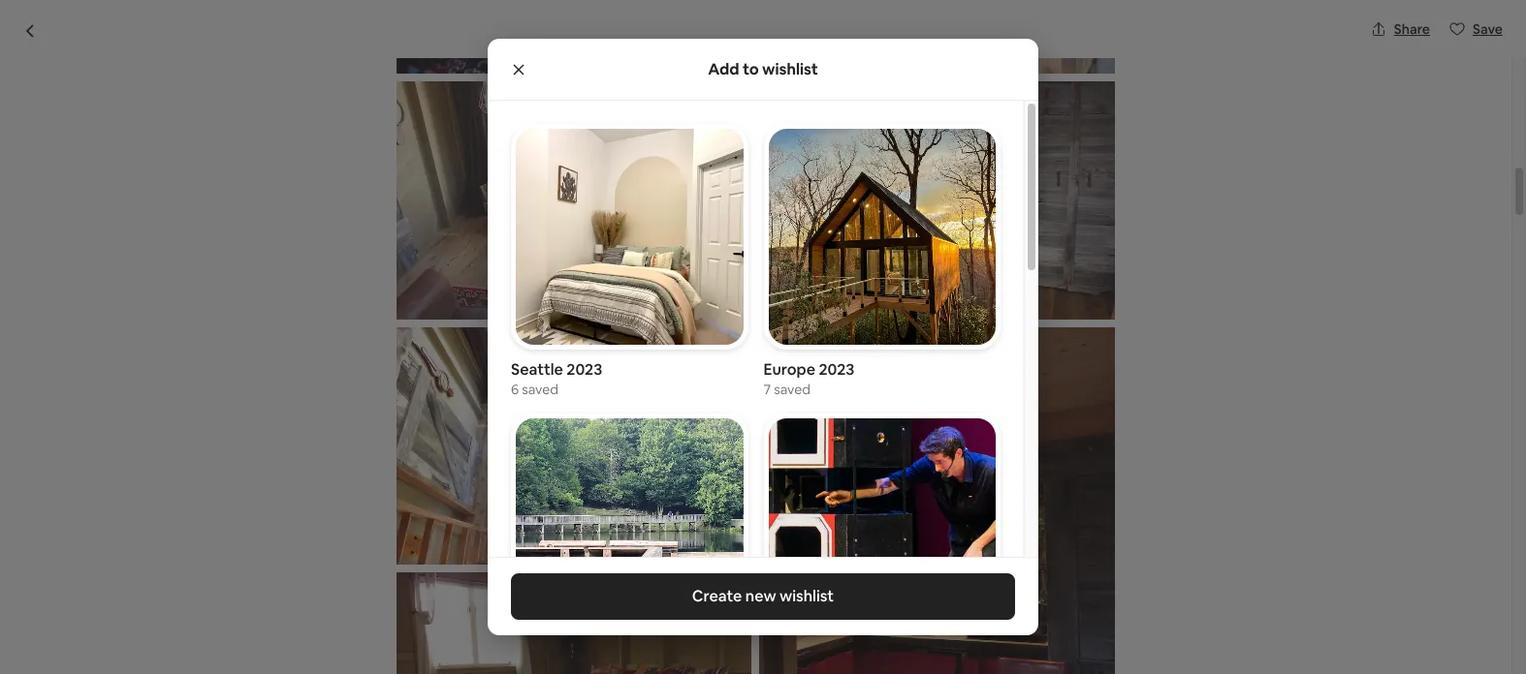Task type: vqa. For each thing, say whether or not it's contained in the screenshot.
2nd 2023 from the left
yes



Task type: locate. For each thing, give the bounding box(es) containing it.
0 horizontal spatial 2023
[[566, 359, 602, 380]]

save
[[1473, 20, 1503, 38]]

· inside treehouse hosted by charles and stella 1 bed · 1 bath
[[412, 590, 415, 610]]

0 horizontal spatial ·
[[412, 590, 415, 610]]

2023 for seattle 2023
[[566, 359, 602, 380]]

by
[[398, 557, 423, 584]]

1 horizontal spatial ·
[[436, 141, 439, 161]]

0 vertical spatial ·
[[436, 141, 439, 161]]

$856 total before taxes
[[961, 582, 1074, 628]]

saved inside the seattle 2023 6 saved
[[522, 381, 558, 398]]

0 vertical spatial wishlist
[[762, 59, 818, 79]]

dining and kitchenette image
[[760, 81, 1115, 320], [760, 81, 1115, 320]]

create new wishlist button
[[511, 574, 1015, 620]]

2 saved from the left
[[774, 381, 810, 398]]

before
[[995, 610, 1037, 628]]

dialog containing share
[[0, 0, 1526, 675]]

a woodstove image
[[1035, 363, 1299, 527]]

transformation
[[349, 99, 532, 132]]

treehouse hosted by charles and stella 1 bed · 1 bath
[[213, 557, 609, 610]]

saved down seattle
[[522, 381, 558, 398]]

search
[[701, 30, 744, 48]]

wishlist right new
[[780, 587, 834, 607]]

· for hosted
[[412, 590, 415, 610]]

dialog
[[0, 0, 1526, 675]]

saved
[[522, 381, 558, 398], [774, 381, 810, 398]]

wishlist
[[762, 59, 818, 79], [780, 587, 834, 607]]

saved inside the europe 2023 7 saved
[[774, 381, 810, 398]]

heaven
[[629, 99, 718, 132]]

0 horizontal spatial 1
[[370, 590, 376, 610]]

1 2023 from the left
[[566, 359, 602, 380]]

2023 inside the seattle 2023 6 saved
[[566, 359, 602, 380]]

start your search button
[[610, 16, 901, 62]]

1 left bed
[[370, 590, 376, 610]]

saved for seattle
[[522, 381, 558, 398]]

Start your search search field
[[610, 16, 901, 62]]

2023 right seattle
[[566, 359, 602, 380]]

2023 inside the europe 2023 7 saved
[[819, 359, 854, 380]]

wishlist for seattle 2023, 6 saved group
[[511, 124, 748, 398]]

create
[[692, 587, 742, 607]]

the kitchenette image
[[760, 327, 1115, 675], [760, 327, 1115, 675]]

· right bed
[[412, 590, 415, 610]]

· inside the celesterra: transformation amidst heaven and earth superhost · canton, north carolina, united states
[[436, 141, 439, 161]]

2023 right 'europe'
[[819, 359, 854, 380]]

1 left 'bath'
[[419, 590, 425, 610]]

overhead view of living area rom bedroom loft image
[[396, 327, 752, 566], [396, 327, 752, 566]]

to
[[743, 59, 759, 79]]

canton, north carolina, united states button
[[447, 138, 687, 161]]

1 horizontal spatial 2023
[[819, 359, 854, 380]]

the loft bedroom image
[[396, 573, 752, 675], [396, 573, 752, 675]]

1
[[370, 590, 376, 610], [419, 590, 425, 610]]

your
[[670, 30, 698, 48]]

europe 2023 7 saved
[[764, 359, 854, 398]]

· left canton, in the left of the page
[[436, 141, 439, 161]]

1 vertical spatial ·
[[412, 590, 415, 610]]

wishlist inside button
[[780, 587, 834, 607]]

total
[[961, 610, 992, 628]]

and
[[723, 99, 768, 132]]

united
[[600, 141, 643, 158]]

1 horizontal spatial saved
[[774, 381, 810, 398]]

2 2023 from the left
[[819, 359, 854, 380]]

charles and stella is a superhost. learn more about charles and stella. image
[[792, 558, 846, 612], [792, 558, 846, 612]]

a woodst image
[[396, 81, 752, 320], [396, 81, 752, 320]]

0 horizontal spatial saved
[[522, 381, 558, 398]]

1 saved from the left
[[522, 381, 558, 398]]

add
[[708, 59, 739, 79]]

wishlist right to
[[762, 59, 818, 79]]

celesterra: transformation amidst heaven and earth superhost · canton, north carolina, united states
[[213, 99, 837, 161]]

seattle
[[511, 359, 563, 380]]

·
[[436, 141, 439, 161], [412, 590, 415, 610]]

wishlist for south america 2024, 2 saved group
[[511, 414, 748, 675]]

2023
[[566, 359, 602, 380], [819, 359, 854, 380]]

the living area image
[[396, 0, 1115, 74], [396, 0, 1115, 74], [1035, 184, 1299, 356]]

1 horizontal spatial 1
[[419, 590, 425, 610]]

wishlist for add to wishlist
[[762, 59, 818, 79]]

1 vertical spatial wishlist
[[780, 587, 834, 607]]

saved down 'europe'
[[774, 381, 810, 398]]



Task type: describe. For each thing, give the bounding box(es) containing it.
celesterra: transformation amidst heaven and earth image 1 image
[[213, 184, 756, 527]]

wishlist for create new wishlist
[[780, 587, 834, 607]]

superhost
[[364, 141, 428, 158]]

saved for europe
[[774, 381, 810, 398]]

start
[[635, 30, 667, 48]]

1 1 from the left
[[370, 590, 376, 610]]

bath
[[428, 590, 461, 610]]

7
[[764, 381, 771, 398]]

carolina,
[[541, 141, 597, 158]]

2023 for europe 2023
[[819, 359, 854, 380]]

canton,
[[447, 141, 498, 158]]

charles
[[427, 557, 503, 584]]

taxes
[[1040, 610, 1074, 628]]

states
[[646, 141, 687, 158]]

europe
[[764, 359, 815, 380]]

and stella
[[508, 557, 609, 584]]

add to wishlist dialog
[[488, 39, 1038, 675]]

treehouse
[[213, 557, 318, 584]]

start your search
[[635, 30, 744, 48]]

· for transformation
[[436, 141, 439, 161]]

north
[[501, 141, 538, 158]]

earth
[[773, 99, 837, 132]]

2 1 from the left
[[419, 590, 425, 610]]

create new wishlist
[[692, 587, 834, 607]]

amidst
[[537, 99, 623, 132]]

wishlist for europe 2023, 7 saved group
[[764, 124, 1001, 398]]

hosted
[[323, 557, 394, 584]]

seattle 2023 6 saved
[[511, 359, 602, 398]]

bed
[[380, 590, 408, 610]]

celesterra:
[[213, 99, 343, 132]]

$856
[[961, 582, 1011, 609]]

6
[[511, 381, 519, 398]]

celesterra image
[[764, 363, 1027, 527]]

save button
[[1442, 13, 1511, 46]]

share
[[1394, 20, 1430, 38]]

spring image
[[764, 184, 1027, 356]]

share button
[[1363, 13, 1438, 46]]

add to wishlist
[[708, 59, 818, 79]]

wishlist for iceland 2024, 5 saved group
[[764, 414, 1001, 675]]

new
[[745, 587, 776, 607]]



